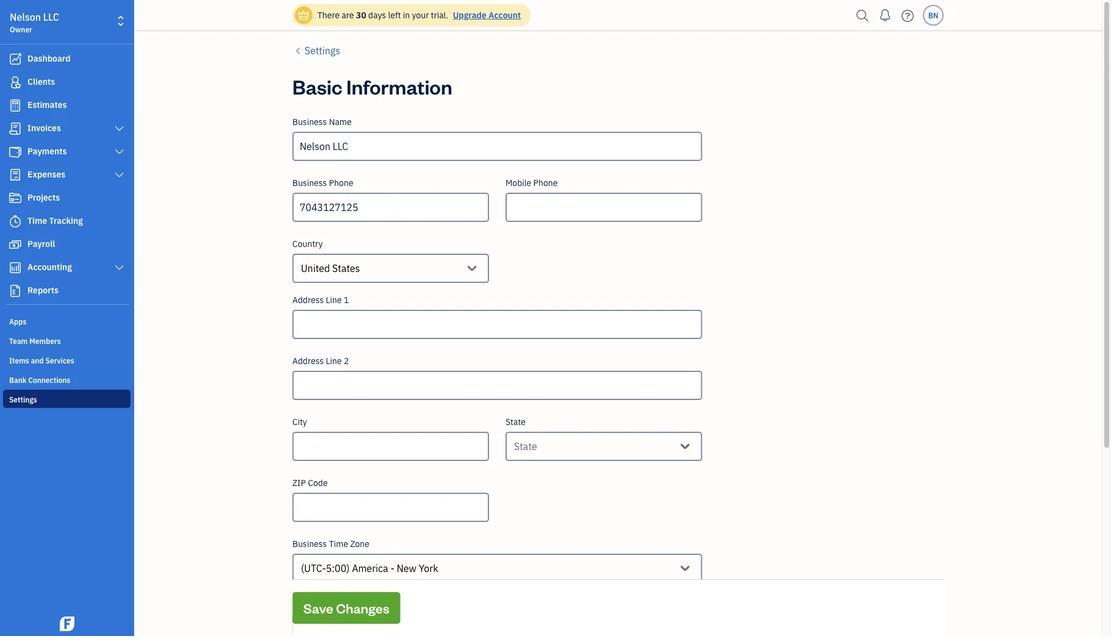 Task type: locate. For each thing, give the bounding box(es) containing it.
bn button
[[924, 5, 944, 26]]

phone
[[329, 177, 354, 189], [534, 177, 558, 189]]

chevron large down image
[[114, 124, 125, 134]]

2 chevron large down image from the top
[[114, 170, 125, 180]]

report image
[[8, 285, 23, 297]]

chevron large down image for accounting
[[114, 263, 125, 273]]

reports link
[[3, 280, 131, 302]]

state
[[506, 417, 526, 428], [514, 440, 538, 453]]

team members link
[[3, 331, 131, 350]]

phone up business phone text field
[[329, 177, 354, 189]]

1 business from the top
[[293, 116, 327, 128]]

your
[[412, 9, 429, 21]]

(utc-5:00) america - new york
[[301, 562, 439, 575]]

1 horizontal spatial phone
[[534, 177, 558, 189]]

bank connections link
[[3, 370, 131, 389]]

1 horizontal spatial settings
[[305, 44, 341, 57]]

0 horizontal spatial time
[[27, 215, 47, 226]]

united
[[301, 262, 330, 275]]

zone
[[350, 539, 370, 550]]

1 vertical spatial address
[[293, 356, 324, 367]]

time
[[27, 215, 47, 226], [329, 539, 348, 550]]

information
[[347, 73, 453, 99]]

there
[[318, 9, 340, 21]]

3 chevron large down image from the top
[[114, 263, 125, 273]]

dashboard link
[[3, 48, 131, 70]]

0 horizontal spatial phone
[[329, 177, 354, 189]]

name
[[329, 116, 352, 128]]

items
[[9, 356, 29, 366]]

search image
[[854, 6, 873, 25]]

address left 2
[[293, 356, 324, 367]]

services
[[45, 356, 74, 366]]

0 vertical spatial line
[[326, 294, 342, 306]]

client image
[[8, 76, 23, 88]]

connections
[[28, 375, 70, 385]]

1 phone from the left
[[329, 177, 354, 189]]

0 vertical spatial time
[[27, 215, 47, 226]]

line
[[326, 294, 342, 306], [326, 356, 342, 367]]

1 vertical spatial line
[[326, 356, 342, 367]]

settings link
[[293, 43, 341, 58], [3, 390, 131, 408]]

ZIP Code text field
[[293, 493, 490, 522]]

bank connections
[[9, 375, 70, 385]]

address
[[293, 294, 324, 306], [293, 356, 324, 367]]

account
[[489, 9, 521, 21]]

business
[[293, 116, 327, 128], [293, 177, 327, 189], [293, 539, 327, 550]]

(utc-
[[301, 562, 326, 575]]

1 vertical spatial time
[[329, 539, 348, 550]]

go to help image
[[899, 6, 918, 25]]

0 vertical spatial state
[[506, 417, 526, 428]]

time left zone
[[329, 539, 348, 550]]

upgrade account link
[[451, 9, 521, 21]]

line left 2
[[326, 356, 342, 367]]

0 horizontal spatial settings
[[9, 395, 37, 405]]

start week on
[[293, 600, 348, 611]]

0 vertical spatial business
[[293, 116, 327, 128]]

on
[[337, 600, 348, 611]]

0 vertical spatial settings
[[305, 44, 341, 57]]

estimate image
[[8, 99, 23, 112]]

time right timer icon
[[27, 215, 47, 226]]

0 vertical spatial chevron large down image
[[114, 147, 125, 157]]

invoices link
[[3, 118, 131, 140]]

payments link
[[3, 141, 131, 163]]

settings inside 'main' element
[[9, 395, 37, 405]]

2 vertical spatial chevron large down image
[[114, 263, 125, 273]]

settings link up "basic"
[[293, 43, 341, 58]]

3 business from the top
[[293, 539, 327, 550]]

line left 1
[[326, 294, 342, 306]]

1 chevron large down image from the top
[[114, 147, 125, 157]]

1 horizontal spatial time
[[329, 539, 348, 550]]

Mobile Phone text field
[[506, 193, 703, 222]]

2
[[344, 356, 349, 367]]

dashboard image
[[8, 53, 23, 65]]

address down united
[[293, 294, 324, 306]]

nelson llc owner
[[10, 11, 59, 34]]

2 business from the top
[[293, 177, 327, 189]]

chevron large down image inside payments link
[[114, 147, 125, 157]]

zip code
[[293, 478, 328, 489]]

1 vertical spatial settings
[[9, 395, 37, 405]]

1 horizontal spatial settings link
[[293, 43, 341, 58]]

apps
[[9, 317, 27, 327]]

settings
[[305, 44, 341, 57], [9, 395, 37, 405]]

2 address from the top
[[293, 356, 324, 367]]

chevron large down image
[[114, 147, 125, 157], [114, 170, 125, 180], [114, 263, 125, 273]]

save changes button
[[293, 593, 401, 624]]

address line 1
[[293, 294, 349, 306]]

30
[[356, 9, 367, 21]]

expense image
[[8, 169, 23, 181]]

settings down bank at the bottom left of page
[[9, 395, 37, 405]]

basic
[[293, 73, 343, 99]]

country
[[293, 238, 323, 250]]

City text field
[[293, 432, 490, 461]]

upgrade
[[453, 9, 487, 21]]

2 phone from the left
[[534, 177, 558, 189]]

5:00)
[[326, 562, 350, 575]]

None text field
[[538, 438, 540, 455], [439, 560, 441, 577], [538, 438, 540, 455], [439, 560, 441, 577]]

save changes
[[304, 600, 390, 617]]

2 vertical spatial business
[[293, 539, 327, 550]]

settings up "basic"
[[305, 44, 341, 57]]

trial.
[[431, 9, 449, 21]]

time inside time tracking link
[[27, 215, 47, 226]]

basic information
[[293, 73, 453, 99]]

1 vertical spatial chevron large down image
[[114, 170, 125, 180]]

1 vertical spatial business
[[293, 177, 327, 189]]

0 vertical spatial address
[[293, 294, 324, 306]]

settings link down 'bank connections' link at the bottom of the page
[[3, 390, 131, 408]]

mobile phone
[[506, 177, 558, 189]]

Address Line 2 text field
[[293, 371, 703, 400]]

2 line from the top
[[326, 356, 342, 367]]

invoice image
[[8, 123, 23, 135]]

members
[[29, 336, 61, 346]]

phone right mobile
[[534, 177, 558, 189]]

chevron large down image inside expenses link
[[114, 170, 125, 180]]

1 vertical spatial settings link
[[3, 390, 131, 408]]

1 address from the top
[[293, 294, 324, 306]]

1
[[344, 294, 349, 306]]

1 line from the top
[[326, 294, 342, 306]]



Task type: describe. For each thing, give the bounding box(es) containing it.
states
[[333, 262, 360, 275]]

business for sunday
[[293, 539, 327, 550]]

america
[[352, 562, 389, 575]]

and
[[31, 356, 44, 366]]

team
[[9, 336, 28, 346]]

mobile
[[506, 177, 532, 189]]

left
[[388, 9, 401, 21]]

crown image
[[298, 9, 310, 22]]

there are 30 days left in your trial. upgrade account
[[318, 9, 521, 21]]

chart image
[[8, 262, 23, 274]]

llc
[[43, 11, 59, 23]]

estimates
[[27, 99, 67, 110]]

apps link
[[3, 312, 131, 330]]

main element
[[0, 0, 165, 637]]

accounting
[[27, 262, 72, 273]]

york
[[419, 562, 439, 575]]

items and services link
[[3, 351, 131, 369]]

save
[[304, 600, 334, 617]]

new
[[397, 562, 417, 575]]

notifications image
[[876, 3, 896, 27]]

nelson
[[10, 11, 41, 23]]

code
[[308, 478, 328, 489]]

payroll link
[[3, 234, 131, 256]]

reports
[[27, 285, 59, 296]]

time tracking link
[[3, 211, 131, 233]]

business phone
[[293, 177, 354, 189]]

project image
[[8, 192, 23, 204]]

days
[[369, 9, 386, 21]]

payments
[[27, 146, 67, 157]]

address line 2
[[293, 356, 349, 367]]

accounting link
[[3, 257, 131, 279]]

tracking
[[49, 215, 83, 226]]

estimates link
[[3, 95, 131, 117]]

freshbooks image
[[57, 617, 77, 632]]

week
[[313, 600, 335, 611]]

1 vertical spatial state
[[514, 440, 538, 453]]

are
[[342, 9, 354, 21]]

items and services
[[9, 356, 74, 366]]

clients
[[27, 76, 55, 87]]

in
[[403, 9, 410, 21]]

payment image
[[8, 146, 23, 158]]

timer image
[[8, 215, 23, 228]]

line for 2
[[326, 356, 342, 367]]

business name
[[293, 116, 352, 128]]

0 vertical spatial settings link
[[293, 43, 341, 58]]

city
[[293, 417, 307, 428]]

expenses link
[[3, 164, 131, 186]]

payroll
[[27, 238, 55, 250]]

clients link
[[3, 71, 131, 93]]

time tracking
[[27, 215, 83, 226]]

business time zone
[[293, 539, 370, 550]]

zip
[[293, 478, 306, 489]]

address for address line 2
[[293, 356, 324, 367]]

invoices
[[27, 122, 61, 134]]

Business Phone text field
[[293, 193, 490, 222]]

projects
[[27, 192, 60, 203]]

dashboard
[[27, 53, 71, 64]]

united states
[[301, 262, 360, 275]]

Address Line 1 text field
[[293, 310, 703, 339]]

phone for mobile phone
[[534, 177, 558, 189]]

-
[[391, 562, 395, 575]]

business for mobile phone
[[293, 116, 327, 128]]

chevron large down image for expenses
[[114, 170, 125, 180]]

owner
[[10, 24, 32, 34]]

sunday
[[301, 623, 334, 636]]

changes
[[336, 600, 390, 617]]

expenses
[[27, 169, 65, 180]]

chevron large down image for payments
[[114, 147, 125, 157]]

bn
[[929, 10, 939, 20]]

0 horizontal spatial settings link
[[3, 390, 131, 408]]

Business Name text field
[[293, 132, 703, 161]]

team members
[[9, 336, 61, 346]]

bank
[[9, 375, 27, 385]]

line for 1
[[326, 294, 342, 306]]

start
[[293, 600, 311, 611]]

money image
[[8, 239, 23, 251]]

address for address line 1
[[293, 294, 324, 306]]

projects link
[[3, 187, 131, 209]]

phone for business phone
[[329, 177, 354, 189]]



